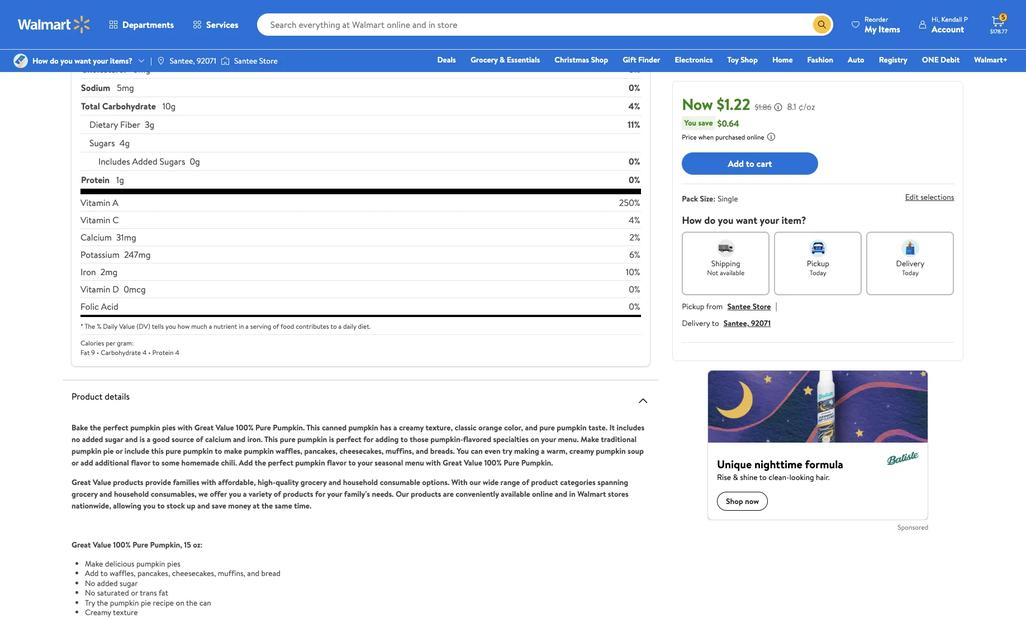 Task type: describe. For each thing, give the bounding box(es) containing it.
make inside "make delicious pumpkin pies add to waffles, pancakes, cheesecakes, muffins, and bread no added sugar no saturated or trans fat try the pumpkin pie recipe on the can creamy texture"
[[85, 559, 103, 570]]

available inside shipping not available
[[720, 268, 744, 278]]

0 horizontal spatial pure
[[133, 540, 148, 551]]

santee store button
[[727, 301, 771, 312]]

great down nationwide,
[[72, 540, 91, 551]]

a left the good
[[147, 434, 151, 445]]

a left serving
[[246, 322, 249, 331]]

families
[[173, 477, 199, 489]]

pumpkin up homemade on the bottom left
[[183, 446, 213, 457]]

add inside "make delicious pumpkin pies add to waffles, pancakes, cheesecakes, muffins, and bread no added sugar no saturated or trans fat try the pumpkin pie recipe on the can creamy texture"
[[85, 568, 99, 580]]

1 horizontal spatial creamy
[[569, 446, 594, 457]]

2 horizontal spatial perfect
[[336, 434, 362, 445]]

homemade
[[181, 458, 219, 469]]

* the % daily value (dv) tells you how much a nutrient in a serving of food contributes to a daily diet.
[[80, 322, 371, 331]]

your left seasonal
[[358, 458, 373, 469]]

| inside pickup from santee store | delivery to santee, 92071
[[775, 300, 777, 312]]

great up calcium
[[194, 423, 214, 434]]

on inside bake the perfect pumpkin pies with great value 100% pure pumpkin. this canned pumpkin has a creamy texture, classic orange color, and pure pumpkin taste. it includes no added sugar and is a good source of calcium and iron. this pure pumpkin is perfect for adding to those pumpkin-flavored specialties on your menu. make traditional pumpkin pie or include this pure pumpkin to make pumpkin waffles, pancakes, cheesecakes, muffins, and breads. you can even try making a warm, creamy pumpkin soup or add additional flavor to some homemade chili. add the perfect pumpkin flavor to your seasonal menu with great value 100% pure pumpkin.
[[531, 434, 539, 445]]

no
[[72, 434, 80, 445]]

1 horizontal spatial or
[[116, 446, 123, 457]]

your up warm,
[[541, 434, 556, 445]]

of left food
[[273, 322, 279, 331]]

intent image for shipping image
[[717, 240, 735, 258]]

2 horizontal spatial 100%
[[484, 458, 502, 469]]

and down we
[[197, 501, 210, 512]]

1 horizontal spatial 100%
[[236, 423, 254, 434]]

not
[[707, 268, 718, 278]]

bake the perfect pumpkin pies with great value 100% pure pumpkin. this canned pumpkin has a creamy texture, classic orange color, and pure pumpkin taste. it includes no added sugar and is a good source of calcium and iron. this pure pumpkin is perfect for adding to those pumpkin-flavored specialties on your menu. make traditional pumpkin pie or include this pure pumpkin to make pumpkin waffles, pancakes, cheesecakes, muffins, and breads. you can even try making a warm, creamy pumpkin soup or add additional flavor to some homemade chili. add the perfect pumpkin flavor to your seasonal menu with great value 100% pure pumpkin.
[[72, 423, 645, 469]]

and up make
[[233, 434, 246, 445]]

to up great value products provide families with affordable, high-quality grocery and household consumable options. with our wide range of product categories spanning grocery and household consumables, we offer you a variety of products for your family's needs. our products are conveniently available online and in walmart stores nationwide, allowing you to stock up and save money at the same time.
[[348, 458, 356, 469]]

details
[[105, 391, 130, 403]]

or inside "make delicious pumpkin pies add to waffles, pancakes, cheesecakes, muffins, and bread no added sugar no saturated or trans fat try the pumpkin pie recipe on the can creamy texture"
[[131, 588, 138, 599]]

pickup from santee store | delivery to santee, 92071
[[682, 300, 777, 329]]

online inside great value products provide families with affordable, high-quality grocery and household consumable options. with our wide range of product categories spanning grocery and household consumables, we offer you a variety of products for your family's needs. our products are conveniently available online and in walmart stores nationwide, allowing you to stock up and save money at the same time.
[[532, 489, 553, 500]]

pickup for pickup today
[[807, 258, 829, 269]]

a left daily
[[338, 322, 342, 331]]

product
[[72, 391, 103, 403]]

cart
[[756, 158, 772, 170]]

spanning
[[598, 477, 628, 489]]

cholesterol
[[81, 63, 126, 75]]

and right the color,
[[525, 423, 538, 434]]

search icon image
[[818, 20, 827, 29]]

your left item?
[[760, 214, 779, 227]]

you inside bake the perfect pumpkin pies with great value 100% pure pumpkin. this canned pumpkin has a creamy texture, classic orange color, and pure pumpkin taste. it includes no added sugar and is a good source of calcium and iron. this pure pumpkin is perfect for adding to those pumpkin-flavored specialties on your menu. make traditional pumpkin pie or include this pure pumpkin to make pumpkin waffles, pancakes, cheesecakes, muffins, and breads. you can even try making a warm, creamy pumpkin soup or add additional flavor to some homemade chili. add the perfect pumpkin flavor to your seasonal menu with great value 100% pure pumpkin.
[[457, 446, 469, 457]]

intent image for delivery image
[[901, 240, 919, 258]]

you down affordable,
[[229, 489, 241, 500]]

the inside great value products provide families with affordable, high-quality grocery and household consumable options. with our wide range of product categories spanning grocery and household consumables, we offer you a variety of products for your family's needs. our products are conveniently available online and in walmart stores nationwide, allowing you to stock up and save money at the same time.
[[262, 501, 273, 512]]

stores
[[608, 489, 629, 500]]

make inside bake the perfect pumpkin pies with great value 100% pure pumpkin. this canned pumpkin has a creamy texture, classic orange color, and pure pumpkin taste. it includes no added sugar and is a good source of calcium and iron. this pure pumpkin is perfect for adding to those pumpkin-flavored specialties on your menu. make traditional pumpkin pie or include this pure pumpkin to make pumpkin waffles, pancakes, cheesecakes, muffins, and breads. you can even try making a warm, creamy pumpkin soup or add additional flavor to some homemade chili. add the perfect pumpkin flavor to your seasonal menu with great value 100% pure pumpkin.
[[581, 434, 599, 445]]

0 vertical spatial |
[[150, 55, 152, 66]]

services button
[[183, 11, 248, 38]]

a inside great value products provide families with affordable, high-quality grocery and household consumable options. with our wide range of product categories spanning grocery and household consumables, we offer you a variety of products for your family's needs. our products are conveniently available online and in walmart stores nationwide, allowing you to stock up and save money at the same time.
[[243, 489, 247, 500]]

0 vertical spatial 92071
[[197, 55, 216, 66]]

a right has
[[393, 423, 397, 434]]

pumpkin down iron.
[[244, 446, 274, 457]]

add inside "add to cart" button
[[728, 158, 744, 170]]

product details
[[72, 391, 130, 403]]

(dv)
[[136, 322, 150, 331]]

trans
[[140, 588, 157, 599]]

1 • from the left
[[97, 348, 99, 358]]

per
[[106, 339, 115, 348]]

2 horizontal spatial products
[[411, 489, 441, 500]]

1 horizontal spatial 0g
[[190, 155, 200, 168]]

can inside bake the perfect pumpkin pies with great value 100% pure pumpkin. this canned pumpkin has a creamy texture, classic orange color, and pure pumpkin taste. it includes no added sugar and is a good source of calcium and iron. this pure pumpkin is perfect for adding to those pumpkin-flavored specialties on your menu. make traditional pumpkin pie or include this pure pumpkin to make pumpkin waffles, pancakes, cheesecakes, muffins, and breads. you can even try making a warm, creamy pumpkin soup or add additional flavor to some homemade chili. add the perfect pumpkin flavor to your seasonal menu with great value 100% pure pumpkin.
[[471, 446, 483, 457]]

bread
[[261, 568, 281, 580]]

pancakes, inside bake the perfect pumpkin pies with great value 100% pure pumpkin. this canned pumpkin has a creamy texture, classic orange color, and pure pumpkin taste. it includes no added sugar and is a good source of calcium and iron. this pure pumpkin is perfect for adding to those pumpkin-flavored specialties on your menu. make traditional pumpkin pie or include this pure pumpkin to make pumpkin waffles, pancakes, cheesecakes, muffins, and breads. you can even try making a warm, creamy pumpkin soup or add additional flavor to some homemade chili. add the perfect pumpkin flavor to your seasonal menu with great value 100% pure pumpkin.
[[304, 446, 338, 457]]

includes added sugars 0g
[[98, 155, 200, 168]]

vitamin for vitamin a
[[80, 197, 110, 209]]

0 vertical spatial delivery
[[896, 258, 924, 269]]

the right recipe
[[186, 598, 197, 609]]

added inside bake the perfect pumpkin pies with great value 100% pure pumpkin. this canned pumpkin has a creamy texture, classic orange color, and pure pumpkin taste. it includes no added sugar and is a good source of calcium and iron. this pure pumpkin is perfect for adding to those pumpkin-flavored specialties on your menu. make traditional pumpkin pie or include this pure pumpkin to make pumpkin waffles, pancakes, cheesecakes, muffins, and breads. you can even try making a warm, creamy pumpkin soup or add additional flavor to some homemade chili. add the perfect pumpkin flavor to your seasonal menu with great value 100% pure pumpkin.
[[82, 434, 103, 445]]

0 horizontal spatial products
[[113, 477, 143, 489]]

the right try
[[97, 598, 108, 609]]

potassium
[[80, 249, 120, 261]]

0 horizontal spatial this
[[264, 434, 278, 445]]

pumpkin-
[[431, 434, 463, 445]]

high-
[[258, 477, 276, 489]]

2 flavor from the left
[[327, 458, 347, 469]]

pies inside "make delicious pumpkin pies add to waffles, pancakes, cheesecakes, muffins, and bread no added sugar no saturated or trans fat try the pumpkin pie recipe on the can creamy texture"
[[167, 559, 180, 570]]

recipe
[[153, 598, 174, 609]]

pumpkin up menu.
[[557, 423, 587, 434]]

c
[[112, 214, 119, 226]]

one debit
[[922, 54, 960, 65]]

pancakes, inside "make delicious pumpkin pies add to waffles, pancakes, cheesecakes, muffins, and bread no added sugar no saturated or trans fat try the pumpkin pie recipe on the can creamy texture"
[[138, 568, 170, 580]]

2 horizontal spatial pure
[[539, 423, 555, 434]]

sugar inside "make delicious pumpkin pies add to waffles, pancakes, cheesecakes, muffins, and bread no added sugar no saturated or trans fat try the pumpkin pie recipe on the can creamy texture"
[[120, 578, 138, 589]]

great down breads.
[[443, 458, 462, 469]]

nutrient
[[214, 322, 237, 331]]

your inside great value products provide families with affordable, high-quality grocery and household consumable options. with our wide range of product categories spanning grocery and household consumables, we offer you a variety of products for your family's needs. our products are conveniently available online and in walmart stores nationwide, allowing you to stock up and save money at the same time.
[[327, 489, 342, 500]]

calories per gram: fat 9 • carbohydrate 4 • protein 4
[[80, 339, 179, 358]]

single
[[718, 193, 738, 205]]

folic
[[80, 301, 99, 313]]

0 horizontal spatial in
[[239, 322, 244, 331]]

8.1
[[787, 101, 796, 113]]

diet.
[[358, 322, 371, 331]]

legal information image
[[767, 132, 775, 141]]

0 vertical spatial this
[[306, 423, 320, 434]]

pumpkin up quality
[[295, 458, 325, 469]]

delicious
[[105, 559, 134, 570]]

now
[[682, 93, 713, 115]]

you right allowing
[[143, 501, 155, 512]]

make delicious pumpkin pies add to waffles, pancakes, cheesecakes, muffins, and bread no added sugar no saturated or trans fat try the pumpkin pie recipe on the can creamy texture
[[85, 559, 281, 619]]

items
[[879, 23, 900, 35]]

christmas shop link
[[550, 54, 613, 66]]

d
[[112, 283, 119, 296]]

deals link
[[432, 54, 461, 66]]

0 vertical spatial 0g
[[128, 8, 139, 20]]

auto link
[[843, 54, 870, 66]]

0 vertical spatial creamy
[[399, 423, 424, 434]]

0 vertical spatial online
[[747, 132, 764, 142]]

price when purchased online
[[682, 132, 764, 142]]

value up delicious
[[93, 540, 111, 551]]

pumpkin up add
[[72, 446, 101, 457]]

2 • from the left
[[148, 348, 151, 358]]

departments
[[122, 18, 174, 31]]

provide
[[145, 477, 171, 489]]

family's
[[344, 489, 370, 500]]

0 vertical spatial pure
[[255, 423, 271, 434]]

try
[[503, 446, 512, 457]]

you right tells
[[165, 322, 176, 331]]

added inside "make delicious pumpkin pies add to waffles, pancakes, cheesecakes, muffins, and bread no added sugar no saturated or trans fat try the pumpkin pie recipe on the can creamy texture"
[[97, 578, 118, 589]]

allowing
[[113, 501, 141, 512]]

of up same
[[274, 489, 281, 500]]

*
[[80, 322, 83, 331]]

pies inside bake the perfect pumpkin pies with great value 100% pure pumpkin. this canned pumpkin has a creamy texture, classic orange color, and pure pumpkin taste. it includes no added sugar and is a good source of calcium and iron. this pure pumpkin is perfect for adding to those pumpkin-flavored specialties on your menu. make traditional pumpkin pie or include this pure pumpkin to make pumpkin waffles, pancakes, cheesecakes, muffins, and breads. you can even try making a warm, creamy pumpkin soup or add additional flavor to some homemade chili. add the perfect pumpkin flavor to your seasonal menu with great value 100% pure pumpkin.
[[162, 423, 176, 434]]

a right much
[[209, 322, 212, 331]]

value left (dv)
[[119, 322, 135, 331]]

want for item?
[[736, 214, 757, 227]]

and up nationwide,
[[100, 489, 112, 500]]

how for how do you want your items?
[[32, 55, 48, 66]]

size
[[700, 193, 713, 205]]

has
[[380, 423, 392, 434]]

trans
[[89, 8, 109, 20]]

options.
[[422, 477, 450, 489]]

today for delivery
[[902, 268, 919, 278]]

learn more about strikethrough prices image
[[774, 103, 783, 112]]

the right bake
[[90, 423, 101, 434]]

pumpkin left trans
[[110, 598, 139, 609]]

dietary fiber 3g
[[89, 118, 154, 131]]

auto
[[848, 54, 865, 65]]

needs.
[[372, 489, 394, 500]]

1 horizontal spatial products
[[283, 489, 313, 500]]

to left daily
[[331, 322, 337, 331]]

delivery today
[[896, 258, 924, 278]]

walmart+
[[974, 54, 1008, 65]]

0% for 0mg
[[629, 63, 640, 75]]

5 $178.77
[[990, 12, 1008, 35]]

tells
[[152, 322, 164, 331]]

fat for monounsaturated fat
[[160, 45, 172, 57]]

Search search field
[[257, 13, 833, 36]]

shop for toy shop
[[741, 54, 758, 65]]

and down product
[[555, 489, 567, 500]]

to down calcium
[[215, 446, 222, 457]]

1 vertical spatial household
[[114, 489, 149, 500]]

even
[[485, 446, 501, 457]]

0 horizontal spatial store
[[259, 55, 278, 66]]

today for pickup
[[810, 268, 826, 278]]

registry
[[879, 54, 908, 65]]

source
[[172, 434, 194, 445]]

0% for 0mcg
[[629, 283, 640, 296]]

iron 2mg
[[80, 266, 118, 278]]

1 vertical spatial 4%
[[629, 214, 640, 226]]

you left the cholesterol
[[60, 55, 73, 66]]

save inside 8.1 ¢/oz you save $0.64
[[698, 117, 713, 129]]

0 vertical spatial pumpkin.
[[273, 423, 305, 434]]

1 is from the left
[[140, 434, 145, 445]]

1 vertical spatial grocery
[[72, 489, 98, 500]]

taste.
[[589, 423, 608, 434]]

and up include
[[125, 434, 138, 445]]

save inside great value products provide families with affordable, high-quality grocery and household consumable options. with our wide range of product categories spanning grocery and household consumables, we offer you a variety of products for your family's needs. our products are conveniently available online and in walmart stores nationwide, allowing you to stock up and save money at the same time.
[[212, 501, 226, 512]]

1 flavor from the left
[[131, 458, 151, 469]]

to down this
[[152, 458, 160, 469]]

categories
[[560, 477, 596, 489]]

it
[[609, 423, 615, 434]]

0 horizontal spatial santee,
[[170, 55, 195, 66]]

iron
[[80, 266, 96, 278]]

at
[[253, 501, 260, 512]]

sugar inside bake the perfect pumpkin pies with great value 100% pure pumpkin. this canned pumpkin has a creamy texture, classic orange color, and pure pumpkin taste. it includes no added sugar and is a good source of calcium and iron. this pure pumpkin is perfect for adding to those pumpkin-flavored specialties on your menu. make traditional pumpkin pie or include this pure pumpkin to make pumpkin waffles, pancakes, cheesecakes, muffins, and breads. you can even try making a warm, creamy pumpkin soup or add additional flavor to some homemade chili. add the perfect pumpkin flavor to your seasonal menu with great value 100% pure pumpkin.
[[105, 434, 123, 445]]

0 vertical spatial perfect
[[103, 423, 128, 434]]

finder
[[638, 54, 660, 65]]

to left those
[[401, 434, 408, 445]]

pumpkin down traditional
[[596, 446, 626, 457]]

1 vertical spatial or
[[72, 458, 79, 469]]

want for items?
[[74, 55, 91, 66]]

8.1 ¢/oz you save $0.64
[[684, 101, 815, 129]]

folic acid
[[80, 301, 118, 313]]

saturated
[[97, 588, 129, 599]]

2 horizontal spatial with
[[426, 458, 441, 469]]

santee, inside pickup from santee store | delivery to santee, 92071
[[723, 318, 749, 329]]

one debit link
[[917, 54, 965, 66]]

pumpkin up the good
[[130, 423, 160, 434]]

0 vertical spatial carbohydrate
[[102, 100, 156, 112]]

stock
[[167, 501, 185, 512]]

pack
[[682, 193, 698, 205]]

do for how do you want your items?
[[50, 55, 59, 66]]

items?
[[110, 55, 132, 66]]

cheesecakes, inside "make delicious pumpkin pies add to waffles, pancakes, cheesecakes, muffins, and bread no added sugar no saturated or trans fat try the pumpkin pie recipe on the can creamy texture"
[[172, 568, 216, 580]]

value inside great value products provide families with affordable, high-quality grocery and household consumable options. with our wide range of product categories spanning grocery and household consumables, we offer you a variety of products for your family's needs. our products are conveniently available online and in walmart stores nationwide, allowing you to stock up and save money at the same time.
[[93, 477, 111, 489]]

selections
[[920, 192, 954, 203]]

0 vertical spatial sugars
[[89, 137, 115, 149]]

time.
[[294, 501, 312, 512]]

1 horizontal spatial household
[[343, 477, 378, 489]]

pumpkin down canned
[[297, 434, 327, 445]]

&
[[500, 54, 505, 65]]

registry link
[[874, 54, 913, 66]]

includes
[[617, 423, 645, 434]]

toy shop link
[[722, 54, 763, 66]]

with for needs.
[[201, 477, 216, 489]]

pumpkin left has
[[348, 423, 378, 434]]

1 horizontal spatial pure
[[280, 434, 295, 445]]

specialties
[[493, 434, 529, 445]]

value up our
[[464, 458, 482, 469]]



Task type: vqa. For each thing, say whether or not it's contained in the screenshot.
1st Product Group from the right
no



Task type: locate. For each thing, give the bounding box(es) containing it.
1 no from the top
[[85, 578, 95, 589]]

0 horizontal spatial |
[[150, 55, 152, 66]]

with up we
[[201, 477, 216, 489]]

1 horizontal spatial |
[[775, 300, 777, 312]]

0 horizontal spatial 4
[[143, 348, 147, 358]]

calcium 31mg
[[80, 231, 136, 244]]

sugar up additional
[[105, 434, 123, 445]]

your left items?
[[93, 55, 108, 66]]

1 vertical spatial creamy
[[569, 446, 594, 457]]

2 today from the left
[[902, 268, 919, 278]]

with inside great value products provide families with affordable, high-quality grocery and household consumable options. with our wide range of product categories spanning grocery and household consumables, we offer you a variety of products for your family's needs. our products are conveniently available online and in walmart stores nationwide, allowing you to stock up and save money at the same time.
[[201, 477, 216, 489]]

pies up the good
[[162, 423, 176, 434]]

1g
[[116, 174, 124, 186]]

0% for 1g
[[629, 174, 640, 186]]

muffins, up seasonal
[[386, 446, 414, 457]]

4 down how
[[175, 348, 179, 358]]

$1.22
[[717, 93, 750, 115]]

available right not
[[720, 268, 744, 278]]

2 vertical spatial with
[[201, 477, 216, 489]]

1 vertical spatial santee,
[[723, 318, 749, 329]]

available inside great value products provide families with affordable, high-quality grocery and household consumable options. with our wide range of product categories spanning grocery and household consumables, we offer you a variety of products for your family's needs. our products are conveniently available online and in walmart stores nationwide, allowing you to stock up and save money at the same time.
[[501, 489, 530, 500]]

pickup inside pickup from santee store | delivery to santee, 92071
[[682, 301, 704, 312]]

waffles, up saturated
[[110, 568, 136, 580]]

muffins, left bread
[[218, 568, 245, 580]]

intent image for pickup image
[[809, 240, 827, 258]]

can inside "make delicious pumpkin pies add to waffles, pancakes, cheesecakes, muffins, and bread no added sugar no saturated or trans fat try the pumpkin pie recipe on the can creamy texture"
[[199, 598, 211, 609]]

pies down pumpkin,
[[167, 559, 180, 570]]

waffles, inside bake the perfect pumpkin pies with great value 100% pure pumpkin. this canned pumpkin has a creamy texture, classic orange color, and pure pumpkin taste. it includes no added sugar and is a good source of calcium and iron. this pure pumpkin is perfect for adding to those pumpkin-flavored specialties on your menu. make traditional pumpkin pie or include this pure pumpkin to make pumpkin waffles, pancakes, cheesecakes, muffins, and breads. you can even try making a warm, creamy pumpkin soup or add additional flavor to some homemade chili. add the perfect pumpkin flavor to your seasonal menu with great value 100% pure pumpkin.
[[276, 446, 302, 457]]

pickup down intent image for pickup
[[807, 258, 829, 269]]

to inside pickup from santee store | delivery to santee, 92071
[[712, 318, 719, 329]]

some
[[162, 458, 180, 469]]

fat up monounsaturated fat 0.0g
[[154, 26, 167, 39]]

1 horizontal spatial store
[[752, 301, 771, 312]]

value up calcium
[[216, 423, 234, 434]]

to left cart
[[746, 158, 754, 170]]

add up saturated
[[85, 568, 99, 580]]

flavor up great value products provide families with affordable, high-quality grocery and household consumable options. with our wide range of product categories spanning grocery and household consumables, we offer you a variety of products for your family's needs. our products are conveniently available online and in walmart stores nationwide, allowing you to stock up and save money at the same time.
[[327, 458, 347, 469]]

christmas
[[555, 54, 589, 65]]

1 horizontal spatial on
[[531, 434, 539, 445]]

pure up some on the bottom left
[[166, 446, 181, 457]]

you down flavored
[[457, 446, 469, 457]]

perfect down details
[[103, 423, 128, 434]]

1 vertical spatial make
[[85, 559, 103, 570]]

0 horizontal spatial pumpkin.
[[273, 423, 305, 434]]

you
[[60, 55, 73, 66], [718, 214, 733, 227], [165, 322, 176, 331], [229, 489, 241, 500], [143, 501, 155, 512]]

1 today from the left
[[810, 268, 826, 278]]

1 horizontal spatial 4
[[175, 348, 179, 358]]

0 horizontal spatial santee
[[234, 55, 257, 66]]

make left delicious
[[85, 559, 103, 570]]

menu
[[405, 458, 424, 469]]

2 vertical spatial pure
[[166, 446, 181, 457]]

1 horizontal spatial today
[[902, 268, 919, 278]]

fat for trans fat
[[111, 8, 124, 20]]

pumpkin. left canned
[[273, 423, 305, 434]]

muffins, inside bake the perfect pumpkin pies with great value 100% pure pumpkin. this canned pumpkin has a creamy texture, classic orange color, and pure pumpkin taste. it includes no added sugar and is a good source of calcium and iron. this pure pumpkin is perfect for adding to those pumpkin-flavored specialties on your menu. make traditional pumpkin pie or include this pure pumpkin to make pumpkin waffles, pancakes, cheesecakes, muffins, and breads. you can even try making a warm, creamy pumpkin soup or add additional flavor to some homemade chili. add the perfect pumpkin flavor to your seasonal menu with great value 100% pure pumpkin.
[[386, 446, 414, 457]]

waffles, up quality
[[276, 446, 302, 457]]

a left warm,
[[541, 446, 545, 457]]

can right recipe
[[199, 598, 211, 609]]

fat right trans
[[111, 8, 124, 20]]

vitamin a
[[80, 197, 118, 209]]

with
[[178, 423, 193, 434], [426, 458, 441, 469], [201, 477, 216, 489]]

1 vertical spatial sugars
[[160, 155, 185, 168]]

fat left 9
[[80, 348, 90, 358]]

store inside pickup from santee store | delivery to santee, 92071
[[752, 301, 771, 312]]

today down intent image for delivery
[[902, 268, 919, 278]]

are
[[443, 489, 454, 500]]

or up additional
[[116, 446, 123, 457]]

electronics
[[675, 54, 713, 65]]

sponsored
[[898, 523, 928, 533]]

2 is from the left
[[329, 434, 334, 445]]

pumpkin. down the making
[[521, 458, 553, 469]]

pie inside bake the perfect pumpkin pies with great value 100% pure pumpkin. this canned pumpkin has a creamy texture, classic orange color, and pure pumpkin taste. it includes no added sugar and is a good source of calcium and iron. this pure pumpkin is perfect for adding to those pumpkin-flavored specialties on your menu. make traditional pumpkin pie or include this pure pumpkin to make pumpkin waffles, pancakes, cheesecakes, muffins, and breads. you can even try making a warm, creamy pumpkin soup or add additional flavor to some homemade chili. add the perfect pumpkin flavor to your seasonal menu with great value 100% pure pumpkin.
[[103, 446, 114, 457]]

• right 9
[[97, 348, 99, 358]]

0 vertical spatial household
[[343, 477, 378, 489]]

pickup for pickup from santee store | delivery to santee, 92071
[[682, 301, 704, 312]]

add inside bake the perfect pumpkin pies with great value 100% pure pumpkin. this canned pumpkin has a creamy texture, classic orange color, and pure pumpkin taste. it includes no added sugar and is a good source of calcium and iron. this pure pumpkin is perfect for adding to those pumpkin-flavored specialties on your menu. make traditional pumpkin pie or include this pure pumpkin to make pumpkin waffles, pancakes, cheesecakes, muffins, and breads. you can even try making a warm, creamy pumpkin soup or add additional flavor to some homemade chili. add the perfect pumpkin flavor to your seasonal menu with great value 100% pure pumpkin.
[[239, 458, 253, 469]]

edit selections
[[905, 192, 954, 203]]

santee up the santee, 92071 button
[[727, 301, 751, 312]]

to inside "make delicious pumpkin pies add to waffles, pancakes, cheesecakes, muffins, and bread no added sugar no saturated or trans fat try the pumpkin pie recipe on the can creamy texture"
[[100, 568, 108, 580]]

0 vertical spatial want
[[74, 55, 91, 66]]

1 horizontal spatial waffles,
[[276, 446, 302, 457]]

is up include
[[140, 434, 145, 445]]

0 horizontal spatial online
[[532, 489, 553, 500]]

menu.
[[558, 434, 579, 445]]

grocery & essentials link
[[466, 54, 545, 66]]

santee inside pickup from santee store | delivery to santee, 92071
[[727, 301, 751, 312]]

you down single
[[718, 214, 733, 227]]

fat inside the "calories per gram: fat 9 • carbohydrate 4 • protein 4"
[[80, 348, 90, 358]]

of
[[273, 322, 279, 331], [196, 434, 203, 445], [522, 477, 529, 489], [274, 489, 281, 500]]

0 horizontal spatial add
[[85, 568, 99, 580]]

1 vertical spatial pure
[[504, 458, 519, 469]]

how down "walmart" image
[[32, 55, 48, 66]]

no
[[85, 578, 95, 589], [85, 588, 95, 599]]

0.0g up santee, 92071
[[171, 26, 188, 39]]

range
[[501, 477, 520, 489]]

include
[[125, 446, 149, 457]]

your
[[93, 55, 108, 66], [760, 214, 779, 227], [541, 434, 556, 445], [358, 458, 373, 469], [327, 489, 342, 500]]

| right the santee store button
[[775, 300, 777, 312]]

2 vertical spatial vitamin
[[80, 283, 110, 296]]

1 vertical spatial delivery
[[682, 318, 710, 329]]

1 horizontal spatial sugars
[[160, 155, 185, 168]]

electronics link
[[670, 54, 718, 66]]

add to cart
[[728, 158, 772, 170]]

creamy
[[399, 423, 424, 434], [569, 446, 594, 457]]

protein inside the "calories per gram: fat 9 • carbohydrate 4 • protein 4"
[[152, 348, 174, 358]]

santee, 92071 button
[[723, 318, 771, 329]]

0 horizontal spatial shop
[[591, 54, 608, 65]]

when
[[698, 132, 714, 142]]

potassium 247mg
[[80, 249, 151, 261]]

waffles, inside "make delicious pumpkin pies add to waffles, pancakes, cheesecakes, muffins, and bread no added sugar no saturated or trans fat try the pumpkin pie recipe on the can creamy texture"
[[110, 568, 136, 580]]

add right chili.
[[239, 458, 253, 469]]

0% for 0g
[[629, 155, 640, 168]]

1 horizontal spatial perfect
[[268, 458, 293, 469]]

you inside 8.1 ¢/oz you save $0.64
[[684, 117, 696, 129]]

shop right toy
[[741, 54, 758, 65]]

for inside bake the perfect pumpkin pies with great value 100% pure pumpkin. this canned pumpkin has a creamy texture, classic orange color, and pure pumpkin taste. it includes no added sugar and is a good source of calcium and iron. this pure pumpkin is perfect for adding to those pumpkin-flavored specialties on your menu. make traditional pumpkin pie or include this pure pumpkin to make pumpkin waffles, pancakes, cheesecakes, muffins, and breads. you can even try making a warm, creamy pumpkin soup or add additional flavor to some homemade chili. add the perfect pumpkin flavor to your seasonal menu with great value 100% pure pumpkin.
[[363, 434, 374, 445]]

home
[[772, 54, 793, 65]]

oz:
[[193, 540, 203, 551]]

0 horizontal spatial want
[[74, 55, 91, 66]]

1 vertical spatial you
[[457, 446, 469, 457]]

delivery inside pickup from santee store | delivery to santee, 92071
[[682, 318, 710, 329]]

pumpkin
[[130, 423, 160, 434], [348, 423, 378, 434], [557, 423, 587, 434], [297, 434, 327, 445], [72, 446, 101, 457], [183, 446, 213, 457], [244, 446, 274, 457], [596, 446, 626, 457], [295, 458, 325, 469], [136, 559, 165, 570], [110, 598, 139, 609]]

1 vertical spatial added
[[97, 578, 118, 589]]

add down purchased
[[728, 158, 744, 170]]

1 vertical spatial pancakes,
[[138, 568, 170, 580]]

how for how do you want your item?
[[682, 214, 702, 227]]

pie left recipe
[[141, 598, 151, 609]]

in inside great value products provide families with affordable, high-quality grocery and household consumable options. with our wide range of product categories spanning grocery and household consumables, we offer you a variety of products for your family's needs. our products are conveniently available online and in walmart stores nationwide, allowing you to stock up and save money at the same time.
[[569, 489, 576, 500]]

2 vitamin from the top
[[80, 214, 110, 226]]

grocery & essentials
[[471, 54, 540, 65]]

creamy up those
[[399, 423, 424, 434]]

250%
[[619, 197, 640, 209]]

monounsaturated fat 0.0g
[[89, 45, 194, 57]]

1 horizontal spatial pumpkin.
[[521, 458, 553, 469]]

color,
[[504, 423, 523, 434]]

1 horizontal spatial pancakes,
[[304, 446, 338, 457]]

92071 down the santee store button
[[751, 318, 771, 329]]

for inside great value products provide families with affordable, high-quality grocery and household consumable options. with our wide range of product categories spanning grocery and household consumables, we offer you a variety of products for your family's needs. our products are conveniently available online and in walmart stores nationwide, allowing you to stock up and save money at the same time.
[[315, 489, 325, 500]]

carbohydrate inside the "calories per gram: fat 9 • carbohydrate 4 • protein 4"
[[101, 348, 141, 358]]

1 horizontal spatial available
[[720, 268, 744, 278]]

great inside great value products provide families with affordable, high-quality grocery and household consumable options. with our wide range of product categories spanning grocery and household consumables, we offer you a variety of products for your family's needs. our products are conveniently available online and in walmart stores nationwide, allowing you to stock up and save money at the same time.
[[72, 477, 91, 489]]

0 horizontal spatial sugars
[[89, 137, 115, 149]]

 image
[[13, 54, 28, 68], [221, 55, 230, 67]]

2 horizontal spatial pure
[[504, 458, 519, 469]]

item?
[[781, 214, 806, 227]]

perfect up quality
[[268, 458, 293, 469]]

walmart
[[577, 489, 606, 500]]

monounsaturated
[[89, 45, 158, 57]]

0 vertical spatial store
[[259, 55, 278, 66]]

100% up delicious
[[113, 540, 131, 551]]

added
[[132, 155, 157, 168]]

with for calcium
[[178, 423, 193, 434]]

of right range
[[522, 477, 529, 489]]

sodium
[[81, 82, 110, 94]]

pickup
[[807, 258, 829, 269], [682, 301, 704, 312]]

1 horizontal spatial grocery
[[301, 477, 327, 489]]

1 horizontal spatial flavor
[[327, 458, 347, 469]]

100% down even at bottom left
[[484, 458, 502, 469]]

1 vitamin from the top
[[80, 197, 110, 209]]

and down those
[[416, 446, 428, 457]]

1 horizontal spatial santee,
[[723, 318, 749, 329]]

1 horizontal spatial cheesecakes,
[[340, 446, 384, 457]]

2 4 from the left
[[175, 348, 179, 358]]

shop for christmas shop
[[591, 54, 608, 65]]

edit selections button
[[905, 192, 954, 203]]

0 horizontal spatial household
[[114, 489, 149, 500]]

much
[[191, 322, 207, 331]]

today inside pickup today
[[810, 268, 826, 278]]

chili.
[[221, 458, 237, 469]]

p
[[964, 14, 968, 24]]

grocery
[[301, 477, 327, 489], [72, 489, 98, 500]]

sugar
[[105, 434, 123, 445], [120, 578, 138, 589]]

1 4 from the left
[[143, 348, 147, 358]]

on inside "make delicious pumpkin pies add to waffles, pancakes, cheesecakes, muffins, and bread no added sugar no saturated or trans fat try the pumpkin pie recipe on the can creamy texture"
[[176, 598, 184, 609]]

 image for how do you want your items?
[[13, 54, 28, 68]]

perfect down canned
[[336, 434, 362, 445]]

0 vertical spatial added
[[82, 434, 103, 445]]

vitamin
[[80, 197, 110, 209], [80, 214, 110, 226], [80, 283, 110, 296]]

3 vitamin from the top
[[80, 283, 110, 296]]

to inside great value products provide families with affordable, high-quality grocery and household consumable options. with our wide range of product categories spanning grocery and household consumables, we offer you a variety of products for your family's needs. our products are conveniently available online and in walmart stores nationwide, allowing you to stock up and save money at the same time.
[[157, 501, 165, 512]]

31mg
[[116, 231, 136, 244]]

soup
[[628, 446, 644, 457]]

gift finder link
[[618, 54, 665, 66]]

1 vertical spatial perfect
[[336, 434, 362, 445]]

1 vertical spatial |
[[775, 300, 777, 312]]

4% up 2%
[[629, 214, 640, 226]]

0 vertical spatial muffins,
[[386, 446, 414, 457]]

:
[[713, 193, 715, 205]]

1 vertical spatial 0g
[[190, 155, 200, 168]]

can down flavored
[[471, 446, 483, 457]]

0 vertical spatial in
[[239, 322, 244, 331]]

creamy down menu.
[[569, 446, 594, 457]]

0 vertical spatial do
[[50, 55, 59, 66]]

92071 inside pickup from santee store | delivery to santee, 92071
[[751, 318, 771, 329]]

0 horizontal spatial 92071
[[197, 55, 216, 66]]

online down product
[[532, 489, 553, 500]]

pie inside "make delicious pumpkin pies add to waffles, pancakes, cheesecakes, muffins, and bread no added sugar no saturated or trans fat try the pumpkin pie recipe on the can creamy texture"
[[141, 598, 151, 609]]

1 horizontal spatial add
[[239, 458, 253, 469]]

2 vertical spatial add
[[85, 568, 99, 580]]

this
[[306, 423, 320, 434], [264, 434, 278, 445]]

 image for santee store
[[221, 55, 230, 67]]

to inside button
[[746, 158, 754, 170]]

protein up the vitamin a
[[81, 174, 110, 186]]

the up high-
[[255, 458, 266, 469]]

sugars right added
[[160, 155, 185, 168]]

1 vertical spatial muffins,
[[218, 568, 245, 580]]

1 horizontal spatial save
[[698, 117, 713, 129]]

delivery down the from
[[682, 318, 710, 329]]

1 horizontal spatial shop
[[741, 54, 758, 65]]

services
[[206, 18, 238, 31]]

of inside bake the perfect pumpkin pies with great value 100% pure pumpkin. this canned pumpkin has a creamy texture, classic orange color, and pure pumpkin taste. it includes no added sugar and is a good source of calcium and iron. this pure pumpkin is perfect for adding to those pumpkin-flavored specialties on your menu. make traditional pumpkin pie or include this pure pumpkin to make pumpkin waffles, pancakes, cheesecakes, muffins, and breads. you can even try making a warm, creamy pumpkin soup or add additional flavor to some homemade chili. add the perfect pumpkin flavor to your seasonal menu with great value 100% pure pumpkin.
[[196, 434, 203, 445]]

0 vertical spatial can
[[471, 446, 483, 457]]

0 horizontal spatial today
[[810, 268, 826, 278]]

home link
[[767, 54, 798, 66]]

gift finder
[[623, 54, 660, 65]]

1 vertical spatial add
[[239, 458, 253, 469]]

0 horizontal spatial you
[[457, 446, 469, 457]]

0 horizontal spatial waffles,
[[110, 568, 136, 580]]

and down bake the perfect pumpkin pies with great value 100% pure pumpkin. this canned pumpkin has a creamy texture, classic orange color, and pure pumpkin taste. it includes no added sugar and is a good source of calcium and iron. this pure pumpkin is perfect for adding to those pumpkin-flavored specialties on your menu. make traditional pumpkin pie or include this pure pumpkin to make pumpkin waffles, pancakes, cheesecakes, muffins, and breads. you can even try making a warm, creamy pumpkin soup or add additional flavor to some homemade chili. add the perfect pumpkin flavor to your seasonal menu with great value 100% pure pumpkin.
[[329, 477, 341, 489]]

0 horizontal spatial 100%
[[113, 540, 131, 551]]

cheesecakes, inside bake the perfect pumpkin pies with great value 100% pure pumpkin. this canned pumpkin has a creamy texture, classic orange color, and pure pumpkin taste. it includes no added sugar and is a good source of calcium and iron. this pure pumpkin is perfect for adding to those pumpkin-flavored specialties on your menu. make traditional pumpkin pie or include this pure pumpkin to make pumpkin waffles, pancakes, cheesecakes, muffins, and breads. you can even try making a warm, creamy pumpkin soup or add additional flavor to some homemade chili. add the perfect pumpkin flavor to your seasonal menu with great value 100% pure pumpkin.
[[340, 446, 384, 457]]

texture
[[113, 608, 138, 619]]

 image left "santee store"
[[221, 55, 230, 67]]

add
[[728, 158, 744, 170], [239, 458, 253, 469], [85, 568, 99, 580]]

0 horizontal spatial muffins,
[[218, 568, 245, 580]]

household up the family's at left
[[343, 477, 378, 489]]

sugars
[[89, 137, 115, 149], [160, 155, 185, 168]]

10%
[[626, 266, 640, 278]]

1 vertical spatial santee
[[727, 301, 751, 312]]

flavored
[[463, 434, 491, 445]]

1 shop from the left
[[591, 54, 608, 65]]

1 vertical spatial pie
[[141, 598, 151, 609]]

pancakes, up trans
[[138, 568, 170, 580]]

0 horizontal spatial how
[[32, 55, 48, 66]]

0 horizontal spatial for
[[315, 489, 325, 500]]

shop right christmas
[[591, 54, 608, 65]]

0g right added
[[190, 155, 200, 168]]

1 horizontal spatial santee
[[727, 301, 751, 312]]

0% for 5mg
[[629, 82, 640, 94]]

 image
[[156, 56, 165, 65]]

muffins, inside "make delicious pumpkin pies add to waffles, pancakes, cheesecakes, muffins, and bread no added sugar no saturated or trans fat try the pumpkin pie recipe on the can creamy texture"
[[218, 568, 245, 580]]

walmart image
[[18, 16, 91, 34]]

available
[[720, 268, 744, 278], [501, 489, 530, 500]]

0 horizontal spatial pure
[[166, 446, 181, 457]]

do for how do you want your item?
[[704, 214, 715, 227]]

0 vertical spatial make
[[581, 434, 599, 445]]

household up allowing
[[114, 489, 149, 500]]

1 vertical spatial for
[[315, 489, 325, 500]]

in down categories
[[569, 489, 576, 500]]

0 vertical spatial 4%
[[629, 100, 640, 112]]

0 vertical spatial 0.0g
[[171, 26, 188, 39]]

0 vertical spatial pie
[[103, 446, 114, 457]]

protein
[[81, 174, 110, 186], [152, 348, 174, 358]]

pure down try
[[504, 458, 519, 469]]

products down options.
[[411, 489, 441, 500]]

0g up polyunsaturated fat 0.0g
[[128, 8, 139, 20]]

vitamin d 0mcg
[[80, 283, 146, 296]]

0 horizontal spatial make
[[85, 559, 103, 570]]

this left canned
[[306, 423, 320, 434]]

2 horizontal spatial or
[[131, 588, 138, 599]]

0 horizontal spatial protein
[[81, 174, 110, 186]]

daily
[[343, 322, 356, 331]]

2 vertical spatial pure
[[133, 540, 148, 551]]

value down additional
[[93, 477, 111, 489]]

add
[[81, 458, 93, 469]]

edit
[[905, 192, 919, 203]]

this right iron.
[[264, 434, 278, 445]]

how do you want your items?
[[32, 55, 132, 66]]

to left stock
[[157, 501, 165, 512]]

 image down "walmart" image
[[13, 54, 28, 68]]

1 vertical spatial pumpkin.
[[521, 458, 553, 469]]

0 horizontal spatial  image
[[13, 54, 28, 68]]

1 vertical spatial with
[[426, 458, 441, 469]]

Walmart Site-Wide search field
[[257, 13, 833, 36]]

0 vertical spatial available
[[720, 268, 744, 278]]

92071 down services popup button
[[197, 55, 216, 66]]

today inside delivery today
[[902, 268, 919, 278]]

calories
[[80, 339, 104, 348]]

0 vertical spatial how
[[32, 55, 48, 66]]

0 vertical spatial pies
[[162, 423, 176, 434]]

fat for polyunsaturated fat
[[154, 26, 167, 39]]

our
[[470, 477, 481, 489]]

now $1.22
[[682, 93, 750, 115]]

1 vertical spatial want
[[736, 214, 757, 227]]

product details image
[[636, 395, 650, 408]]

breads.
[[430, 446, 455, 457]]

pumpkin down "great value 100% pure pumpkin, 15 oz:"
[[136, 559, 165, 570]]

0 horizontal spatial flavor
[[131, 458, 151, 469]]

fashion
[[807, 54, 833, 65]]

for left the family's at left
[[315, 489, 325, 500]]

1 horizontal spatial pure
[[255, 423, 271, 434]]

money
[[228, 501, 251, 512]]

0.0g for monounsaturated fat 0.0g
[[177, 45, 194, 57]]

and inside "make delicious pumpkin pies add to waffles, pancakes, cheesecakes, muffins, and bread no added sugar no saturated or trans fat try the pumpkin pie recipe on the can creamy texture"
[[247, 568, 259, 580]]

0mcg
[[124, 283, 146, 296]]

5
[[1002, 12, 1005, 22]]

debit
[[941, 54, 960, 65]]

shipping not available
[[707, 258, 744, 278]]

1 horizontal spatial protein
[[152, 348, 174, 358]]

and left bread
[[247, 568, 259, 580]]

traditional
[[601, 434, 637, 445]]

total
[[81, 100, 100, 112]]

great value 100% pure pumpkin, 15 oz:
[[72, 540, 203, 551]]

0.0g for polyunsaturated fat 0.0g
[[171, 26, 188, 39]]

1 horizontal spatial pie
[[141, 598, 151, 609]]

¢/oz
[[798, 101, 815, 113]]

1 vertical spatial waffles,
[[110, 568, 136, 580]]

pancakes, down canned
[[304, 446, 338, 457]]

to up saturated
[[100, 568, 108, 580]]

vitamin for vitamin c
[[80, 214, 110, 226]]

consumable
[[380, 477, 420, 489]]

reorder
[[865, 14, 888, 24]]

the right the at
[[262, 501, 273, 512]]

great value products provide families with affordable, high-quality grocery and household consumable options. with our wide range of product categories spanning grocery and household consumables, we offer you a variety of products for your family's needs. our products are conveniently available online and in walmart stores nationwide, allowing you to stock up and save money at the same time.
[[72, 477, 629, 512]]

1 vertical spatial 0.0g
[[177, 45, 194, 57]]

0 vertical spatial you
[[684, 117, 696, 129]]

2 shop from the left
[[741, 54, 758, 65]]

2 no from the top
[[85, 588, 95, 599]]

0 horizontal spatial pickup
[[682, 301, 704, 312]]

0 horizontal spatial perfect
[[103, 423, 128, 434]]

vitamin down the iron 2mg
[[80, 283, 110, 296]]



